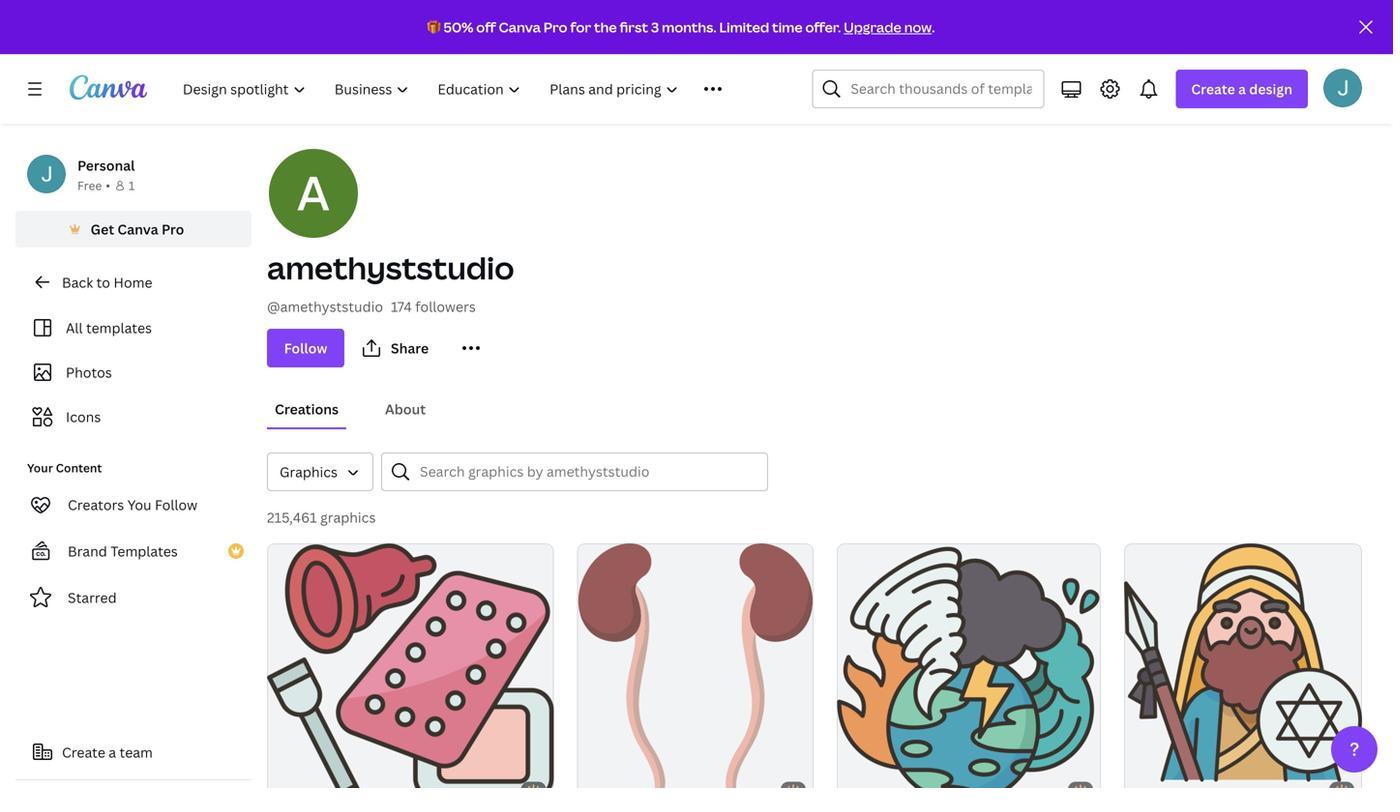 Task type: describe. For each thing, give the bounding box(es) containing it.
a for team
[[109, 744, 116, 762]]

1 horizontal spatial canva
[[499, 18, 541, 36]]

all templates link
[[27, 310, 240, 346]]

brand templates link
[[15, 532, 252, 571]]

design
[[1250, 80, 1293, 98]]

upgrade
[[844, 18, 902, 36]]

create a team
[[62, 744, 153, 762]]

you
[[127, 496, 151, 514]]

🎁
[[427, 18, 441, 36]]

graphics
[[280, 463, 338, 481]]

back
[[62, 273, 93, 292]]

all templates
[[66, 319, 152, 337]]

icons link
[[27, 399, 240, 435]]

photos link
[[27, 354, 240, 391]]

starred
[[68, 589, 117, 607]]

Search search field
[[851, 71, 1032, 107]]

follow button
[[267, 329, 344, 368]]

create a team button
[[15, 733, 252, 772]]

john smith image
[[1324, 68, 1362, 107]]

starred link
[[15, 579, 252, 617]]

photos
[[66, 363, 112, 382]]

months.
[[662, 18, 717, 36]]

2 group from the left
[[577, 536, 814, 789]]

Search graphics by amethyststudio search field
[[420, 454, 756, 491]]

free •
[[77, 178, 110, 194]]

create for create a team
[[62, 744, 105, 762]]

all
[[66, 319, 83, 337]]

about
[[385, 400, 426, 419]]

follow inside "dropdown button"
[[284, 339, 327, 358]]

for
[[570, 18, 591, 36]]

now
[[904, 18, 932, 36]]

.
[[932, 18, 935, 36]]

share
[[391, 339, 429, 358]]

about button
[[377, 391, 434, 428]]

a for design
[[1239, 80, 1246, 98]]

pro inside button
[[162, 220, 184, 239]]

@amethyststudio
[[267, 298, 383, 316]]

0 vertical spatial pro
[[544, 18, 568, 36]]

time
[[772, 18, 803, 36]]

creators you follow
[[68, 496, 197, 514]]

3
[[651, 18, 659, 36]]

team
[[120, 744, 153, 762]]

creators you follow link
[[15, 486, 252, 524]]



Task type: locate. For each thing, give the bounding box(es) containing it.
1 horizontal spatial pro
[[544, 18, 568, 36]]

follow
[[284, 339, 327, 358], [155, 496, 197, 514]]

None search field
[[812, 70, 1044, 108]]

creators
[[68, 496, 124, 514]]

your
[[27, 460, 53, 476]]

create for create a design
[[1192, 80, 1235, 98]]

offer.
[[806, 18, 841, 36]]

home
[[114, 273, 152, 292]]

follow right "you"
[[155, 496, 197, 514]]

pro left for
[[544, 18, 568, 36]]

amethyststudio @amethyststudio 174 followers
[[267, 247, 514, 316]]

create a design
[[1192, 80, 1293, 98]]

0 horizontal spatial a
[[109, 744, 116, 762]]

1 vertical spatial create
[[62, 744, 105, 762]]

creations button
[[267, 391, 346, 428]]

Graphics button
[[267, 453, 374, 492]]

top level navigation element
[[170, 70, 766, 108], [170, 70, 766, 108]]

create inside button
[[62, 744, 105, 762]]

get canva pro button
[[15, 211, 252, 248]]

group
[[267, 536, 554, 789], [577, 536, 814, 789], [837, 536, 1101, 789], [1124, 536, 1362, 789]]

off
[[476, 18, 496, 36]]

🎁 50% off canva pro for the first 3 months. limited time offer. upgrade now .
[[427, 18, 935, 36]]

templates
[[111, 542, 178, 561]]

creations
[[275, 400, 339, 419]]

215,461 graphics
[[267, 509, 376, 527]]

1 vertical spatial a
[[109, 744, 116, 762]]

templates
[[86, 319, 152, 337]]

a left 'team' at the left bottom of page
[[109, 744, 116, 762]]

canva
[[499, 18, 541, 36], [117, 220, 158, 239]]

canva right get
[[117, 220, 158, 239]]

back to home
[[62, 273, 152, 292]]

followers
[[415, 298, 476, 316]]

•
[[106, 178, 110, 194]]

amethyststudio image
[[267, 147, 360, 240]]

3 group from the left
[[837, 536, 1101, 789]]

0 horizontal spatial create
[[62, 744, 105, 762]]

brand templates
[[68, 542, 178, 561]]

personal
[[77, 156, 135, 175]]

0 vertical spatial create
[[1192, 80, 1235, 98]]

amethyststudio
[[267, 247, 514, 289]]

graphics
[[320, 509, 376, 527]]

174
[[391, 298, 412, 316]]

first
[[620, 18, 648, 36]]

1 group from the left
[[267, 536, 554, 789]]

brand
[[68, 542, 107, 561]]

1 horizontal spatial create
[[1192, 80, 1235, 98]]

back to home link
[[15, 263, 252, 302]]

a
[[1239, 80, 1246, 98], [109, 744, 116, 762]]

50%
[[444, 18, 474, 36]]

free
[[77, 178, 102, 194]]

your content
[[27, 460, 102, 476]]

0 horizontal spatial canva
[[117, 220, 158, 239]]

a inside button
[[109, 744, 116, 762]]

the
[[594, 18, 617, 36]]

canva inside button
[[117, 220, 158, 239]]

a left design
[[1239, 80, 1246, 98]]

a inside dropdown button
[[1239, 80, 1246, 98]]

1 vertical spatial pro
[[162, 220, 184, 239]]

create
[[1192, 80, 1235, 98], [62, 744, 105, 762]]

215,461
[[267, 509, 317, 527]]

canva right off
[[499, 18, 541, 36]]

pro up back to home link
[[162, 220, 184, 239]]

icons
[[66, 408, 101, 426]]

get canva pro
[[91, 220, 184, 239]]

0 vertical spatial canva
[[499, 18, 541, 36]]

1 vertical spatial canva
[[117, 220, 158, 239]]

create a design button
[[1176, 70, 1308, 108]]

1 vertical spatial follow
[[155, 496, 197, 514]]

content
[[56, 460, 102, 476]]

create left 'team' at the left bottom of page
[[62, 744, 105, 762]]

create inside dropdown button
[[1192, 80, 1235, 98]]

to
[[96, 273, 110, 292]]

0 vertical spatial follow
[[284, 339, 327, 358]]

limited
[[719, 18, 769, 36]]

1 horizontal spatial follow
[[284, 339, 327, 358]]

0 vertical spatial a
[[1239, 80, 1246, 98]]

get
[[91, 220, 114, 239]]

pro
[[544, 18, 568, 36], [162, 220, 184, 239]]

amethyststudio element
[[267, 147, 1362, 240]]

1
[[129, 178, 135, 194]]

4 group from the left
[[1124, 536, 1362, 789]]

0 horizontal spatial pro
[[162, 220, 184, 239]]

1 horizontal spatial a
[[1239, 80, 1246, 98]]

upgrade now button
[[844, 18, 932, 36]]

0 horizontal spatial follow
[[155, 496, 197, 514]]

share button
[[352, 329, 444, 368]]

follow down @amethyststudio
[[284, 339, 327, 358]]

create left design
[[1192, 80, 1235, 98]]



Task type: vqa. For each thing, say whether or not it's contained in the screenshot.
Share
yes



